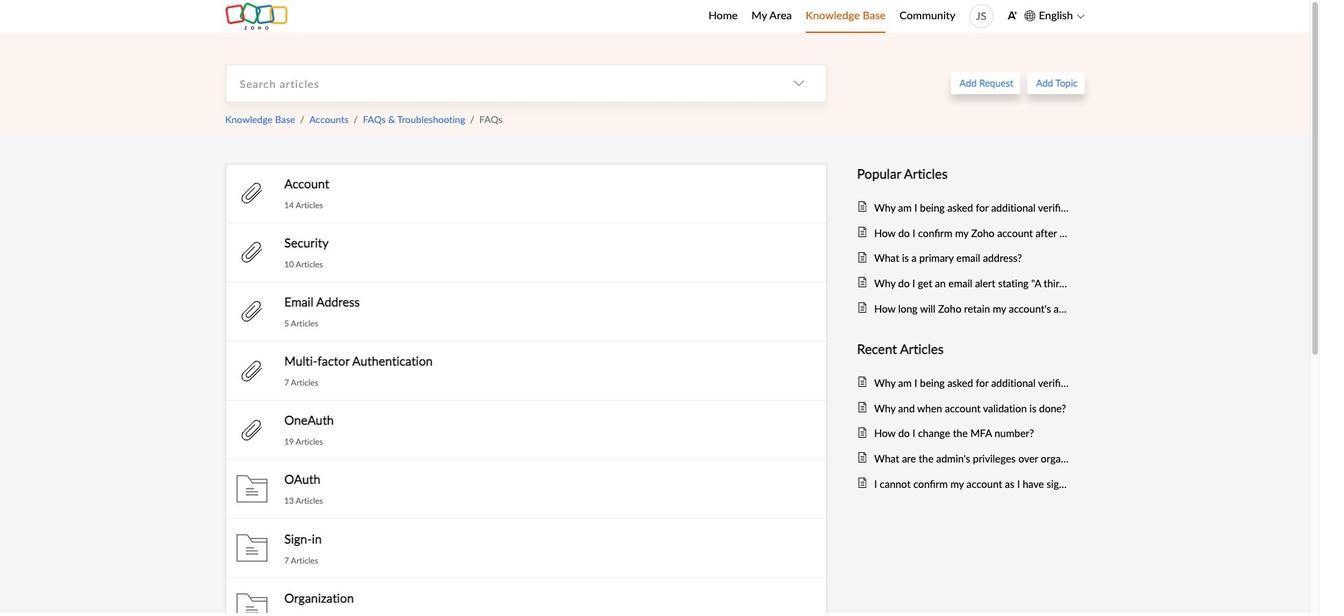 Task type: locate. For each thing, give the bounding box(es) containing it.
0 vertical spatial heading
[[857, 163, 1071, 185]]

2 heading from the top
[[857, 339, 1071, 360]]

user preference image
[[1007, 10, 1017, 21]]

1 heading from the top
[[857, 163, 1071, 185]]

heading
[[857, 163, 1071, 185], [857, 339, 1071, 360]]

1 vertical spatial heading
[[857, 339, 1071, 360]]

choose category image
[[793, 78, 804, 89]]



Task type: describe. For each thing, give the bounding box(es) containing it.
choose category element
[[771, 65, 826, 102]]

user preference element
[[1007, 6, 1017, 27]]

Search articles field
[[226, 65, 771, 102]]

choose languages element
[[1024, 7, 1085, 24]]



Task type: vqa. For each thing, say whether or not it's contained in the screenshot.
underline (ctrl+u) image
no



